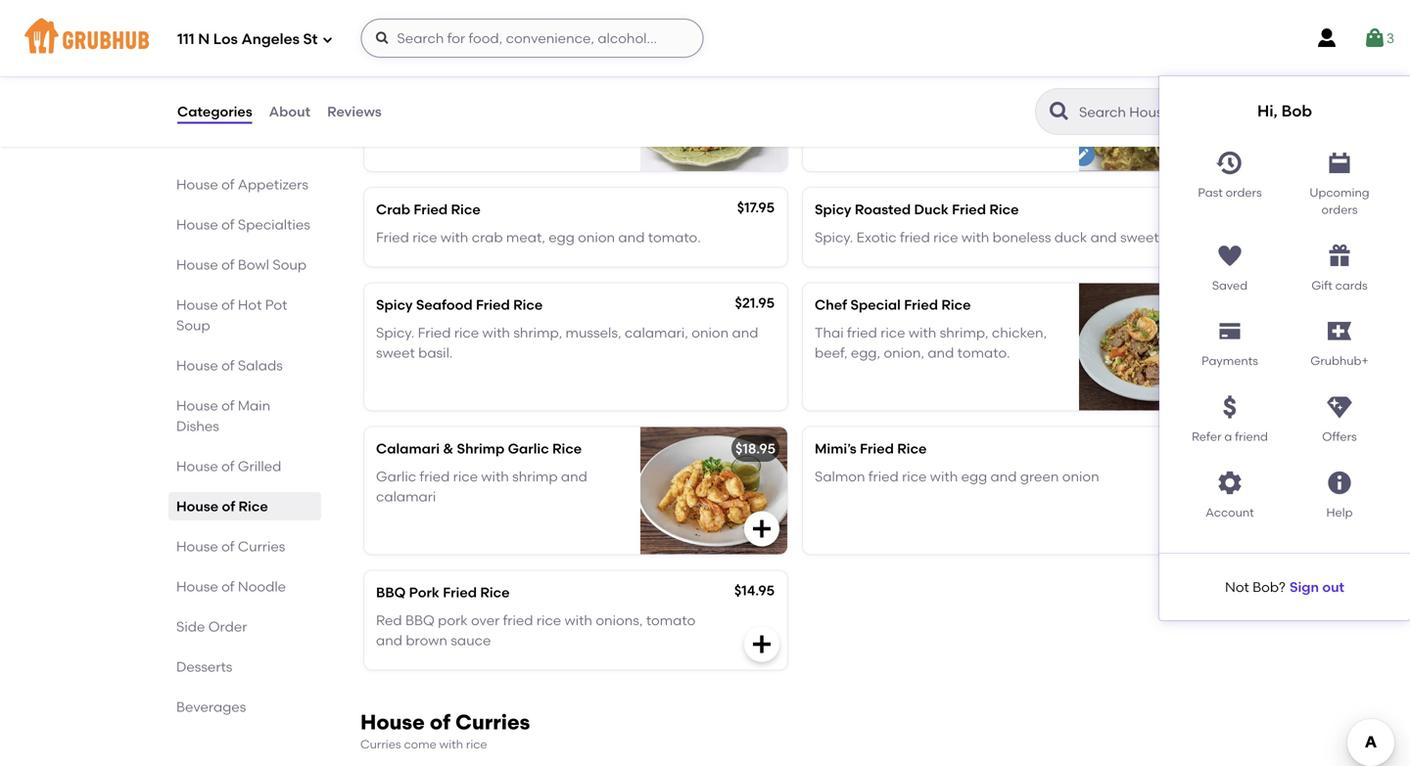 Task type: describe. For each thing, give the bounding box(es) containing it.
tomato. inside the thai fried rice with shrimp, chicken, beef, egg, onion, and tomato.
[[958, 345, 1010, 361]]

rice inside house of curries curries come with rice
[[466, 738, 487, 752]]

$14.95
[[734, 583, 775, 600]]

house of appetizers tab
[[176, 174, 313, 195]]

spicy for spicy seafood fried rice
[[376, 297, 413, 314]]

refer a friend
[[1192, 430, 1268, 444]]

payments
[[1202, 354, 1259, 369]]

refer a friend button
[[1175, 386, 1285, 446]]

cards
[[1336, 278, 1368, 293]]

fried for chef special fried rice
[[847, 325, 877, 341]]

green curry fried rice image
[[641, 44, 787, 171]]

spicy. for spicy. fried rice with curry paste, egg, long bean, bell pepper and sweet basil.
[[376, 85, 415, 102]]

gift cards
[[1312, 278, 1368, 293]]

bbq inside red bbq pork over fried rice with onions, tomato and brown sauce
[[405, 613, 435, 629]]

sweet inside the spicy. fried rice with curry paste, egg, long bean, bell pepper and sweet basil.
[[376, 125, 415, 141]]

out
[[1323, 579, 1345, 596]]

garlic inside garlic fried rice with shrimp and calamari
[[376, 469, 416, 485]]

$15.95 for spicy. fried rice with curry paste, egg, long bean, bell pepper and sweet basil.
[[731, 57, 771, 74]]

svg image up green
[[375, 30, 390, 46]]

shrimp, for spicy seafood fried rice
[[514, 325, 562, 341]]

fried rice with crab meat, egg onion and tomato.
[[376, 229, 701, 246]]

bbq pork fried rice
[[376, 585, 510, 602]]

friend
[[1235, 430, 1268, 444]]

egg, inside the thai fried rice with shrimp, chicken, beef, egg, onion, and tomato.
[[851, 345, 881, 361]]

desserts
[[176, 659, 233, 676]]

with left "green"
[[930, 469, 958, 485]]

fried for mimi's fried rice
[[869, 469, 899, 485]]

1 horizontal spatial $18.95
[[1173, 439, 1214, 456]]

st
[[303, 30, 318, 48]]

red bbq pork over fried rice with onions, tomato and brown sauce
[[376, 613, 696, 649]]

long
[[409, 105, 438, 122]]

grubhub+
[[1311, 354, 1369, 369]]

with inside the spicy. fried rice with curry paste, egg, long bean, bell pepper and sweet basil.
[[482, 85, 510, 102]]

not bob ? sign out
[[1225, 579, 1345, 596]]

raisins
[[889, 105, 931, 122]]

$17.95
[[737, 199, 775, 216]]

house of rice
[[176, 499, 268, 515]]

rice up crab
[[451, 201, 481, 218]]

house for house of appetizers
[[176, 176, 218, 193]]

fried for calamari & shrimp garlic rice
[[420, 469, 450, 485]]

house of curries curries come with rice
[[360, 711, 530, 752]]

past orders
[[1198, 186, 1262, 200]]

spicy. fried rice with curry paste, egg, long bean, bell pepper and sweet basil.
[[376, 85, 592, 141]]

spicy. for spicy. exotic fried rice with boneless duck and sweet basil.
[[815, 229, 853, 246]]

account
[[1206, 506, 1254, 520]]

fried right curry
[[461, 57, 495, 74]]

shrimp, for chef special fried rice
[[940, 325, 989, 341]]

and inside the spicy. fried rice with shrimp, mussels, calamari, onion and sweet basil.
[[732, 325, 759, 341]]

fried right "duck"
[[952, 201, 986, 218]]

with inside red bbq pork over fried rice with onions, tomato and brown sauce
[[565, 613, 593, 629]]

beverages
[[176, 699, 246, 716]]

meat,
[[506, 229, 545, 246]]

calamari,
[[625, 325, 688, 341]]

house for house of curries curries come with rice
[[360, 711, 425, 736]]

with left crab
[[441, 229, 469, 246]]

fried up the thai fried rice with shrimp, chicken, beef, egg, onion, and tomato.
[[904, 297, 938, 314]]

upcoming orders link
[[1285, 142, 1395, 219]]

house for house of specialties
[[176, 216, 218, 233]]

chicken,
[[992, 325, 1047, 341]]

shrimp
[[512, 469, 558, 485]]

pineapple
[[815, 57, 883, 74]]

past
[[1198, 186, 1223, 200]]

side order
[[176, 619, 247, 636]]

onion for mimi's fried rice
[[1062, 469, 1100, 485]]

of for house of specialties
[[221, 216, 235, 233]]

mimi's fried rice
[[815, 441, 927, 458]]

111
[[177, 30, 195, 48]]

rice up the shrimp on the left
[[552, 441, 582, 458]]

a
[[1225, 430, 1232, 444]]

spicy seafood fried rice
[[376, 297, 543, 314]]

past orders link
[[1175, 142, 1285, 219]]

beverages tab
[[176, 697, 313, 718]]

hot
[[238, 297, 262, 313]]

curries for house of curries
[[238, 539, 285, 555]]

calamari & shrimp garlic rice image
[[641, 428, 787, 555]]

desserts tab
[[176, 657, 313, 678]]

garlic fried rice with shrimp and calamari
[[376, 469, 588, 505]]

house of grilled tab
[[176, 456, 313, 477]]

basil. inside the spicy. fried rice with shrimp, mussels, calamari, onion and sweet basil.
[[418, 345, 453, 361]]

rice up the spicy. fried rice with shrimp, mussels, calamari, onion and sweet basil.
[[513, 297, 543, 314]]

curry inside the spicy. fried rice with curry paste, egg, long bean, bell pepper and sweet basil.
[[514, 85, 547, 102]]

fried up cashew
[[887, 57, 921, 74]]

fried rice with cashew nut, pineapple, raisins in curry powder.
[[815, 85, 1040, 122]]

house of noodle
[[176, 579, 286, 596]]

grilled
[[238, 458, 281, 475]]

order
[[208, 619, 247, 636]]

house of specialties
[[176, 216, 310, 233]]

svg image for upcoming orders
[[1326, 149, 1354, 177]]

of for house of noodle
[[221, 579, 235, 596]]

about button
[[268, 76, 312, 147]]

Search for food, convenience, alcohol... search field
[[361, 19, 704, 58]]

chef special fried rice image
[[1079, 284, 1226, 411]]

thai
[[815, 325, 844, 341]]

exotic
[[857, 229, 897, 246]]

svg image left 3 button
[[1315, 26, 1339, 50]]

rice inside the spicy. fried rice with curry paste, egg, long bean, bell pepper and sweet basil.
[[454, 85, 479, 102]]

rice down "duck"
[[934, 229, 958, 246]]

and inside the spicy. fried rice with curry paste, egg, long bean, bell pepper and sweet basil.
[[562, 105, 588, 122]]

svg image for past orders
[[1216, 149, 1244, 177]]

and inside the thai fried rice with shrimp, chicken, beef, egg, onion, and tomato.
[[928, 345, 954, 361]]

rice up over
[[480, 585, 510, 602]]

pork
[[438, 613, 468, 629]]

saved
[[1212, 278, 1248, 293]]

with inside garlic fried rice with shrimp and calamari
[[481, 469, 509, 485]]

main navigation navigation
[[0, 0, 1410, 621]]

crab fried rice
[[376, 201, 481, 218]]

green
[[1020, 469, 1059, 485]]

sign out button
[[1290, 570, 1345, 605]]

0 horizontal spatial tomato.
[[648, 229, 701, 246]]

n
[[198, 30, 210, 48]]

bowl
[[238, 257, 269, 273]]

appetizers
[[238, 176, 308, 193]]

saved link
[[1175, 234, 1285, 295]]

house of grilled
[[176, 458, 281, 475]]

of for house of curries
[[221, 539, 235, 555]]

angeles
[[241, 30, 300, 48]]

chef special fried rice
[[815, 297, 971, 314]]

of for house of rice
[[222, 499, 235, 515]]

about
[[269, 103, 311, 120]]

house of main dishes
[[176, 398, 271, 435]]

rice inside tab
[[239, 499, 268, 515]]

powder.
[[987, 105, 1040, 122]]

111 n los angeles st
[[177, 30, 318, 48]]

pineapple,
[[815, 105, 886, 122]]

house for house of grilled
[[176, 458, 218, 475]]

rice inside garlic fried rice with shrimp and calamari
[[453, 469, 478, 485]]

basil. inside the spicy. fried rice with curry paste, egg, long bean, bell pepper and sweet basil.
[[418, 125, 453, 141]]

house for house of bowl soup
[[176, 257, 218, 273]]

house of salads
[[176, 357, 283, 374]]

svg image for payments
[[1216, 318, 1244, 345]]

spicy for spicy roasted duck fried rice
[[815, 201, 852, 218]]

sweet inside the spicy. fried rice with shrimp, mussels, calamari, onion and sweet basil.
[[376, 345, 415, 361]]

red
[[376, 613, 402, 629]]

1 horizontal spatial curries
[[360, 738, 401, 752]]

rice inside "fried rice with cashew nut, pineapple, raisins in curry powder."
[[851, 85, 876, 102]]

svg image for saved
[[1216, 242, 1244, 270]]

house of appetizers
[[176, 176, 308, 193]]

+ for fried rice with cashew nut, pineapple, raisins in curry powder.
[[1210, 57, 1218, 74]]

bean,
[[441, 105, 479, 122]]

fried right mimi's
[[860, 441, 894, 458]]

rice inside the thai fried rice with shrimp, chicken, beef, egg, onion, and tomato.
[[881, 325, 906, 341]]

not
[[1225, 579, 1250, 596]]

house of salads tab
[[176, 356, 313, 376]]

los
[[213, 30, 238, 48]]

duck
[[1055, 229, 1087, 246]]

fried right seafood
[[476, 297, 510, 314]]

curry
[[421, 57, 458, 74]]

noodle
[[238, 579, 286, 596]]



Task type: locate. For each thing, give the bounding box(es) containing it.
house of bowl soup
[[176, 257, 307, 273]]

gift cards link
[[1285, 234, 1395, 295]]

categories button
[[176, 76, 253, 147]]

svg image inside the offers link
[[1326, 394, 1354, 421]]

house of specialties tab
[[176, 214, 313, 235]]

spicy left seafood
[[376, 297, 413, 314]]

refer
[[1192, 430, 1222, 444]]

sweet
[[376, 125, 415, 141], [1120, 229, 1159, 246], [376, 345, 415, 361]]

paste,
[[551, 85, 592, 102]]

0 horizontal spatial bob
[[1253, 579, 1279, 596]]

rice up bell
[[499, 57, 528, 74]]

curries for house of curries curries come with rice
[[455, 711, 530, 736]]

egg
[[549, 229, 575, 246], [961, 469, 987, 485]]

brown
[[406, 632, 448, 649]]

house of curries tab
[[176, 537, 313, 557]]

with left onions,
[[565, 613, 593, 629]]

house for house of main dishes
[[176, 398, 218, 414]]

duck
[[914, 201, 949, 218]]

svg image up the refer a friend
[[1216, 394, 1244, 421]]

curry
[[514, 85, 547, 102], [950, 105, 983, 122]]

house up house of bowl soup
[[176, 216, 218, 233]]

spicy. left exotic
[[815, 229, 853, 246]]

svg image inside upcoming orders 'link'
[[1326, 149, 1354, 177]]

0 vertical spatial egg,
[[376, 105, 406, 122]]

of up 'come'
[[430, 711, 451, 736]]

1 vertical spatial egg
[[961, 469, 987, 485]]

$15.95 + for fried rice with cashew nut, pineapple, raisins in curry powder.
[[1170, 57, 1218, 74]]

of for house of hot pot soup
[[221, 297, 235, 313]]

and inside red bbq pork over fried rice with onions, tomato and brown sauce
[[376, 632, 403, 649]]

onion right meat, at the top left of page
[[578, 229, 615, 246]]

rice down spicy seafood fried rice on the top left of the page
[[454, 325, 479, 341]]

calamari
[[376, 488, 436, 505]]

1 vertical spatial basil.
[[1163, 229, 1197, 246]]

bob right not
[[1253, 579, 1279, 596]]

house of bowl soup tab
[[176, 255, 313, 275]]

rice up pineapple,
[[851, 85, 876, 102]]

svg image for account
[[1216, 470, 1244, 497]]

spicy left roasted at the top of the page
[[815, 201, 852, 218]]

1 horizontal spatial tomato.
[[958, 345, 1010, 361]]

1 vertical spatial bob
[[1253, 579, 1279, 596]]

come
[[404, 738, 437, 752]]

onion for spicy seafood fried rice
[[692, 325, 729, 341]]

curry inside "fried rice with cashew nut, pineapple, raisins in curry powder."
[[950, 105, 983, 122]]

0 vertical spatial curries
[[238, 539, 285, 555]]

1 horizontal spatial onion
[[692, 325, 729, 341]]

house of hot pot soup tab
[[176, 295, 313, 336]]

of left bowl at top left
[[221, 257, 235, 273]]

fried up pineapple,
[[815, 85, 848, 102]]

fried inside the thai fried rice with shrimp, chicken, beef, egg, onion, and tomato.
[[847, 325, 877, 341]]

1 horizontal spatial spicy
[[815, 201, 852, 218]]

special
[[851, 297, 901, 314]]

house up house of main dishes
[[176, 357, 218, 374]]

basil. down "$19.95"
[[1163, 229, 1197, 246]]

+ for spicy. fried rice with curry paste, egg, long bean, bell pepper and sweet basil.
[[771, 57, 779, 74]]

?
[[1279, 579, 1286, 596]]

with right 'come'
[[439, 738, 463, 752]]

of inside house of curries curries come with rice
[[430, 711, 451, 736]]

spicy. fried rice with shrimp, mussels, calamari, onion and sweet basil.
[[376, 325, 759, 361]]

pot
[[265, 297, 287, 313]]

1 horizontal spatial shrimp,
[[940, 325, 989, 341]]

rice
[[499, 57, 528, 74], [924, 57, 953, 74], [451, 201, 481, 218], [990, 201, 1019, 218], [513, 297, 543, 314], [942, 297, 971, 314], [552, 441, 582, 458], [897, 441, 927, 458], [239, 499, 268, 515], [480, 585, 510, 602]]

boneless
[[993, 229, 1051, 246]]

1 horizontal spatial curry
[[950, 105, 983, 122]]

calamari & shrimp garlic rice
[[376, 441, 582, 458]]

categories
[[177, 103, 252, 120]]

fried down crab
[[376, 229, 409, 246]]

with left boneless
[[962, 229, 990, 246]]

curries up noodle
[[238, 539, 285, 555]]

rice up salmon fried rice with egg and green onion
[[897, 441, 927, 458]]

curries inside house of curries tab
[[238, 539, 285, 555]]

house for house of hot pot soup
[[176, 297, 218, 313]]

house inside house of main dishes
[[176, 398, 218, 414]]

mimi's
[[815, 441, 857, 458]]

house up 'come'
[[360, 711, 425, 736]]

2 shrimp, from the left
[[940, 325, 989, 341]]

0 vertical spatial curry
[[514, 85, 547, 102]]

sweet down the long in the top left of the page
[[376, 125, 415, 141]]

with inside the spicy. fried rice with shrimp, mussels, calamari, onion and sweet basil.
[[482, 325, 510, 341]]

salmon
[[815, 469, 865, 485]]

rice right over
[[537, 613, 561, 629]]

shrimp,
[[514, 325, 562, 341], [940, 325, 989, 341]]

shrimp, inside the thai fried rice with shrimp, chicken, beef, egg, onion, and tomato.
[[940, 325, 989, 341]]

svg image inside past orders link
[[1216, 149, 1244, 177]]

orders inside past orders link
[[1226, 186, 1262, 200]]

onion inside the spicy. fried rice with shrimp, mussels, calamari, onion and sweet basil.
[[692, 325, 729, 341]]

$15.95 up search house of luck thai bbq search box
[[1170, 57, 1210, 74]]

onion right calamari,
[[692, 325, 729, 341]]

spicy. exotic fried rice with boneless duck and sweet basil.
[[815, 229, 1197, 246]]

fried inside the spicy. fried rice with curry paste, egg, long bean, bell pepper and sweet basil.
[[418, 85, 451, 102]]

and
[[562, 105, 588, 122], [618, 229, 645, 246], [1091, 229, 1117, 246], [732, 325, 759, 341], [928, 345, 954, 361], [561, 469, 588, 485], [991, 469, 1017, 485], [376, 632, 403, 649]]

salmon fried rice with egg and green onion
[[815, 469, 1100, 485]]

house inside house of curries curries come with rice
[[360, 711, 425, 736]]

calamari
[[376, 441, 440, 458]]

2 vertical spatial curries
[[360, 738, 401, 752]]

svg image for refer a friend
[[1216, 394, 1244, 421]]

dishes
[[176, 418, 219, 435]]

2 vertical spatial sweet
[[376, 345, 415, 361]]

green curry fried rice
[[376, 57, 528, 74]]

soup up house of salads
[[176, 317, 210, 334]]

orders inside upcoming orders
[[1322, 203, 1358, 217]]

house for house of curries
[[176, 539, 218, 555]]

1 horizontal spatial $15.95 +
[[1170, 57, 1218, 74]]

$19.95
[[1174, 199, 1214, 216]]

rice down "grilled"
[[239, 499, 268, 515]]

of for house of grilled
[[221, 458, 235, 475]]

rice down mimi's fried rice
[[902, 469, 927, 485]]

egg, left the long in the top left of the page
[[376, 105, 406, 122]]

tomato. up calamari,
[[648, 229, 701, 246]]

curries left 'come'
[[360, 738, 401, 752]]

of inside house of hot pot soup
[[221, 297, 235, 313]]

fried down "special"
[[847, 325, 877, 341]]

1 vertical spatial spicy.
[[815, 229, 853, 246]]

fried inside the spicy. fried rice with shrimp, mussels, calamari, onion and sweet basil.
[[418, 325, 451, 341]]

spicy. inside the spicy. fried rice with shrimp, mussels, calamari, onion and sweet basil.
[[376, 325, 415, 341]]

+ up search house of luck thai bbq search box
[[1210, 57, 1218, 74]]

house for house of noodle
[[176, 579, 218, 596]]

fried down the spicy roasted duck fried rice
[[900, 229, 930, 246]]

specialties
[[238, 216, 310, 233]]

svg image inside refer a friend button
[[1216, 394, 1244, 421]]

pork
[[409, 585, 440, 602]]

0 horizontal spatial spicy
[[376, 297, 413, 314]]

rice up spicy. exotic fried rice with boneless duck and sweet basil.
[[990, 201, 1019, 218]]

of for house of appetizers
[[221, 176, 235, 193]]

1 vertical spatial bbq
[[405, 613, 435, 629]]

orders for past orders
[[1226, 186, 1262, 200]]

0 vertical spatial spicy.
[[376, 85, 415, 102]]

1 horizontal spatial egg,
[[851, 345, 881, 361]]

reviews button
[[326, 76, 383, 147]]

spicy. for spicy. fried rice with shrimp, mussels, calamari, onion and sweet basil.
[[376, 325, 415, 341]]

house for house of salads
[[176, 357, 218, 374]]

2 $15.95 + from the left
[[1170, 57, 1218, 74]]

svg image inside gift cards 'link'
[[1326, 242, 1354, 270]]

0 vertical spatial soup
[[273, 257, 307, 273]]

help
[[1327, 506, 1353, 520]]

house of rice tab
[[176, 497, 313, 517]]

1 vertical spatial tomato.
[[958, 345, 1010, 361]]

+
[[771, 57, 779, 74], [1210, 57, 1218, 74]]

1 vertical spatial curry
[[950, 105, 983, 122]]

rice up the thai fried rice with shrimp, chicken, beef, egg, onion, and tomato.
[[942, 297, 971, 314]]

curry down nut,
[[950, 105, 983, 122]]

1 vertical spatial curries
[[455, 711, 530, 736]]

sauce
[[451, 632, 491, 649]]

$18.95 left a
[[1173, 439, 1214, 456]]

pepper
[[510, 105, 558, 122]]

rice inside the spicy. fried rice with shrimp, mussels, calamari, onion and sweet basil.
[[454, 325, 479, 341]]

house up house of specialties
[[176, 176, 218, 193]]

$18.95
[[1173, 439, 1214, 456], [736, 441, 776, 458]]

basil. down the long in the top left of the page
[[418, 125, 453, 141]]

curry up pepper
[[514, 85, 547, 102]]

spicy roasted duck fried rice
[[815, 201, 1019, 218]]

house left bowl at top left
[[176, 257, 218, 273]]

with up bell
[[482, 85, 510, 102]]

orders
[[1226, 186, 1262, 200], [1322, 203, 1358, 217]]

$15.95 down thai fried rice image
[[731, 57, 771, 74]]

1 vertical spatial egg,
[[851, 345, 881, 361]]

garlic up the shrimp on the left
[[508, 441, 549, 458]]

$15.95 for fried rice with cashew nut, pineapple, raisins in curry powder.
[[1170, 57, 1210, 74]]

with down spicy seafood fried rice on the top left of the page
[[482, 325, 510, 341]]

upcoming
[[1310, 186, 1370, 200]]

pineapple fried rice
[[815, 57, 953, 74]]

orders down the upcoming
[[1322, 203, 1358, 217]]

house up side
[[176, 579, 218, 596]]

side order tab
[[176, 617, 313, 638]]

of for house of salads
[[221, 357, 235, 374]]

1 horizontal spatial $15.95
[[1170, 57, 1210, 74]]

0 vertical spatial orders
[[1226, 186, 1262, 200]]

thai fried rice with shrimp, chicken, beef, egg, onion, and tomato.
[[815, 325, 1047, 361]]

green
[[376, 57, 417, 74]]

house of noodle tab
[[176, 577, 313, 597]]

soup inside house of hot pot soup
[[176, 317, 210, 334]]

svg image for gift cards
[[1326, 242, 1354, 270]]

house down house of grilled
[[176, 499, 219, 515]]

0 horizontal spatial onion
[[578, 229, 615, 246]]

sign
[[1290, 579, 1319, 596]]

house down house of rice
[[176, 539, 218, 555]]

2 + from the left
[[1210, 57, 1218, 74]]

0 horizontal spatial +
[[771, 57, 779, 74]]

of inside house of main dishes
[[221, 398, 235, 414]]

1 vertical spatial onion
[[692, 325, 729, 341]]

svg image for help
[[1326, 470, 1354, 497]]

and inside garlic fried rice with shrimp and calamari
[[561, 469, 588, 485]]

0 vertical spatial egg
[[549, 229, 575, 246]]

svg image for offers
[[1326, 394, 1354, 421]]

crab
[[472, 229, 503, 246]]

1 horizontal spatial +
[[1210, 57, 1218, 74]]

2 vertical spatial basil.
[[418, 345, 453, 361]]

roasted
[[855, 201, 911, 218]]

1 horizontal spatial garlic
[[508, 441, 549, 458]]

mussels,
[[566, 325, 622, 341]]

0 horizontal spatial garlic
[[376, 469, 416, 485]]

pineapple fried rice image
[[1079, 44, 1226, 171]]

of left "grilled"
[[221, 458, 235, 475]]

egg right meat, at the top left of page
[[549, 229, 575, 246]]

1 shrimp, from the left
[[514, 325, 562, 341]]

svg image inside payments link
[[1216, 318, 1244, 345]]

of for house of curries curries come with rice
[[430, 711, 451, 736]]

$15.95 + up search house of luck thai bbq search box
[[1170, 57, 1218, 74]]

1 vertical spatial spicy
[[376, 297, 413, 314]]

0 horizontal spatial soup
[[176, 317, 210, 334]]

bob right the 'hi,'
[[1282, 101, 1313, 120]]

shrimp
[[457, 441, 505, 458]]

2 horizontal spatial curries
[[455, 711, 530, 736]]

0 vertical spatial spicy
[[815, 201, 852, 218]]

bbq up red
[[376, 585, 406, 602]]

1 vertical spatial sweet
[[1120, 229, 1159, 246]]

egg left "green"
[[961, 469, 987, 485]]

3
[[1387, 30, 1395, 46]]

$18.95 left mimi's
[[736, 441, 776, 458]]

over
[[471, 613, 500, 629]]

house of curries
[[176, 539, 285, 555]]

soup
[[273, 257, 307, 273], [176, 317, 210, 334]]

2 vertical spatial onion
[[1062, 469, 1100, 485]]

svg image inside 'saved' link
[[1216, 242, 1244, 270]]

1 horizontal spatial bob
[[1282, 101, 1313, 120]]

basil.
[[418, 125, 453, 141], [1163, 229, 1197, 246], [418, 345, 453, 361]]

of left noodle
[[221, 579, 235, 596]]

fried right over
[[503, 613, 533, 629]]

onion,
[[884, 345, 925, 361]]

thai fried rice image
[[641, 0, 787, 27]]

svg image up offers
[[1326, 394, 1354, 421]]

svg image inside help button
[[1326, 470, 1354, 497]]

shrimp, inside the spicy. fried rice with shrimp, mussels, calamari, onion and sweet basil.
[[514, 325, 562, 341]]

egg, right beef,
[[851, 345, 881, 361]]

1 vertical spatial soup
[[176, 317, 210, 334]]

$15.95 + down thai fried rice image
[[731, 57, 779, 74]]

svg image inside 3 button
[[1363, 26, 1387, 50]]

0 horizontal spatial curries
[[238, 539, 285, 555]]

&
[[443, 441, 454, 458]]

chef
[[815, 297, 847, 314]]

onion right "green"
[[1062, 469, 1100, 485]]

0 vertical spatial basil.
[[418, 125, 453, 141]]

1 horizontal spatial soup
[[273, 257, 307, 273]]

egg,
[[376, 105, 406, 122], [851, 345, 881, 361]]

0 vertical spatial tomato.
[[648, 229, 701, 246]]

egg, inside the spicy. fried rice with curry paste, egg, long bean, bell pepper and sweet basil.
[[376, 105, 406, 122]]

0 vertical spatial garlic
[[508, 441, 549, 458]]

svg image for 3
[[1363, 26, 1387, 50]]

0 vertical spatial bbq
[[376, 585, 406, 602]]

of for house of main dishes
[[221, 398, 235, 414]]

of up house of noodle
[[221, 539, 235, 555]]

with up "raisins"
[[879, 85, 907, 102]]

fried down mimi's fried rice
[[869, 469, 899, 485]]

of
[[221, 176, 235, 193], [221, 216, 235, 233], [221, 257, 235, 273], [221, 297, 235, 313], [221, 357, 235, 374], [221, 398, 235, 414], [221, 458, 235, 475], [222, 499, 235, 515], [221, 539, 235, 555], [221, 579, 235, 596], [430, 711, 451, 736]]

tomato.
[[648, 229, 701, 246], [958, 345, 1010, 361]]

offers
[[1323, 430, 1357, 444]]

rice up cashew
[[924, 57, 953, 74]]

0 vertical spatial bob
[[1282, 101, 1313, 120]]

Search House of Luck Thai BBQ search field
[[1077, 103, 1227, 121]]

seafood
[[416, 297, 473, 314]]

0 horizontal spatial curry
[[514, 85, 547, 102]]

1 horizontal spatial egg
[[961, 469, 987, 485]]

1 $15.95 + from the left
[[731, 57, 779, 74]]

payments link
[[1175, 310, 1285, 370]]

house inside house of hot pot soup
[[176, 297, 218, 313]]

curries down sauce
[[455, 711, 530, 736]]

sweet down spicy seafood fried rice on the top left of the page
[[376, 345, 415, 361]]

0 vertical spatial sweet
[[376, 125, 415, 141]]

bob for not
[[1253, 579, 1279, 596]]

gift
[[1312, 278, 1333, 293]]

fried inside red bbq pork over fried rice with onions, tomato and brown sauce
[[503, 613, 533, 629]]

of left salads
[[221, 357, 235, 374]]

0 horizontal spatial egg
[[549, 229, 575, 246]]

rice down crab fried rice
[[413, 229, 437, 246]]

1 + from the left
[[771, 57, 779, 74]]

1 vertical spatial garlic
[[376, 469, 416, 485]]

$21.95
[[735, 295, 775, 312]]

0 horizontal spatial $18.95
[[736, 441, 776, 458]]

tomato
[[646, 613, 696, 629]]

fried inside "fried rice with cashew nut, pineapple, raisins in curry powder."
[[815, 85, 848, 102]]

house of main dishes tab
[[176, 396, 313, 437]]

search icon image
[[1048, 100, 1072, 123]]

of down house of grilled
[[222, 499, 235, 515]]

side
[[176, 619, 205, 636]]

0 horizontal spatial egg,
[[376, 105, 406, 122]]

1 vertical spatial orders
[[1322, 203, 1358, 217]]

$15.95 + for spicy. fried rice with curry paste, egg, long bean, bell pepper and sweet basil.
[[731, 57, 779, 74]]

0 horizontal spatial $15.95 +
[[731, 57, 779, 74]]

with inside the thai fried rice with shrimp, chicken, beef, egg, onion, and tomato.
[[909, 325, 937, 341]]

orders for upcoming orders
[[1322, 203, 1358, 217]]

fried up the pork at the bottom
[[443, 585, 477, 602]]

grubhub plus flag logo image
[[1328, 322, 1352, 341]]

rice up 'bean,'
[[454, 85, 479, 102]]

bell
[[483, 105, 507, 122]]

fried inside garlic fried rice with shrimp and calamari
[[420, 469, 450, 485]]

rice inside red bbq pork over fried rice with onions, tomato and brown sauce
[[537, 613, 561, 629]]

onions,
[[596, 613, 643, 629]]

3 button
[[1363, 21, 1395, 56]]

of left main
[[221, 398, 235, 414]]

with inside house of curries curries come with rice
[[439, 738, 463, 752]]

of up house of specialties
[[221, 176, 235, 193]]

salads
[[238, 357, 283, 374]]

2 horizontal spatial onion
[[1062, 469, 1100, 485]]

0 horizontal spatial orders
[[1226, 186, 1262, 200]]

2 $15.95 from the left
[[1170, 57, 1210, 74]]

1 horizontal spatial orders
[[1322, 203, 1358, 217]]

spicy. inside the spicy. fried rice with curry paste, egg, long bean, bell pepper and sweet basil.
[[376, 85, 415, 102]]

bbq up brown
[[405, 613, 435, 629]]

2 vertical spatial spicy.
[[376, 325, 415, 341]]

sweet right duck
[[1120, 229, 1159, 246]]

svg image
[[1363, 26, 1387, 50], [322, 34, 333, 46], [1216, 149, 1244, 177], [1326, 149, 1354, 177], [1216, 242, 1244, 270], [1326, 242, 1354, 270], [1216, 318, 1244, 345], [1326, 470, 1354, 497], [750, 518, 774, 541], [750, 633, 774, 657]]

soup right bowl at top left
[[273, 257, 307, 273]]

svg image inside "account" link
[[1216, 470, 1244, 497]]

svg image
[[1315, 26, 1339, 50], [375, 30, 390, 46], [1216, 394, 1244, 421], [1326, 394, 1354, 421], [1216, 470, 1244, 497]]

bob for hi,
[[1282, 101, 1313, 120]]

basil. down seafood
[[418, 345, 453, 361]]

orders right past
[[1226, 186, 1262, 200]]

fried down &
[[420, 469, 450, 485]]

fried right crab
[[414, 201, 448, 218]]

house down dishes
[[176, 458, 218, 475]]

svg image up 'account'
[[1216, 470, 1244, 497]]

$15.95
[[731, 57, 771, 74], [1170, 57, 1210, 74]]

house for house of rice
[[176, 499, 219, 515]]

1 $15.95 from the left
[[731, 57, 771, 74]]

of left 'hot'
[[221, 297, 235, 313]]

in
[[935, 105, 946, 122]]

fried up the long in the top left of the page
[[418, 85, 451, 102]]

rice up onion,
[[881, 325, 906, 341]]

with inside "fried rice with cashew nut, pineapple, raisins in curry powder."
[[879, 85, 907, 102]]

0 horizontal spatial shrimp,
[[514, 325, 562, 341]]

of for house of bowl soup
[[221, 257, 235, 273]]

0 horizontal spatial $15.95
[[731, 57, 771, 74]]

0 vertical spatial onion
[[578, 229, 615, 246]]



Task type: vqa. For each thing, say whether or not it's contained in the screenshot.
Dumplings
no



